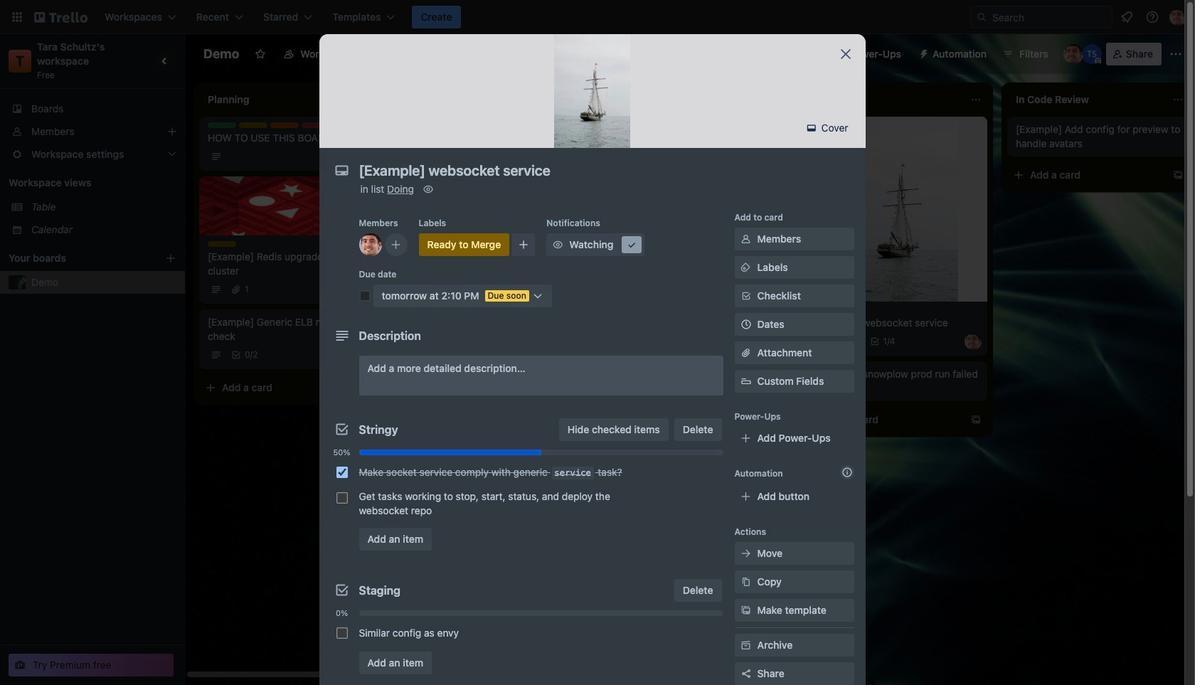 Task type: vqa. For each thing, say whether or not it's contained in the screenshot.
create button
no



Task type: locate. For each thing, give the bounding box(es) containing it.
james peterson (jamespeterson93) image
[[1170, 9, 1187, 26], [965, 333, 982, 350]]

Board name text field
[[196, 43, 246, 65]]

color: orange, title: "manual deploy steps" element
[[270, 122, 299, 128]]

0 horizontal spatial james peterson (jamespeterson93) image
[[965, 333, 982, 350]]

create from template… image
[[1173, 169, 1184, 181], [364, 382, 376, 394]]

close dialog image
[[837, 46, 854, 63]]

0 horizontal spatial color: yellow, title: "ready to merge" element
[[208, 241, 236, 247]]

None checkbox
[[336, 628, 348, 639]]

sm image
[[913, 43, 933, 63], [805, 121, 819, 135], [739, 232, 753, 246], [739, 604, 753, 618], [739, 638, 753, 653]]

0 vertical spatial james peterson (jamespeterson93) image
[[1170, 9, 1187, 26]]

1 horizontal spatial james peterson (jamespeterson93) image
[[1064, 44, 1084, 64]]

james peterson (jamespeterson93) image
[[1064, 44, 1084, 64], [359, 233, 382, 256]]

group
[[331, 460, 723, 522]]

Mark due date as complete checkbox
[[359, 290, 370, 302]]

primary element
[[0, 0, 1196, 34]]

1 vertical spatial create from template… image
[[364, 382, 376, 394]]

add board image
[[165, 253, 177, 264]]

1 vertical spatial james peterson (jamespeterson93) image
[[965, 333, 982, 350]]

sm image
[[421, 182, 436, 196], [551, 238, 565, 252], [625, 238, 639, 252], [739, 261, 753, 275], [739, 547, 753, 561], [739, 575, 753, 589]]

show menu image
[[1169, 47, 1184, 61]]

color: yellow, title: "ready to merge" element
[[239, 122, 268, 128], [419, 233, 510, 256], [208, 241, 236, 247]]

0 vertical spatial create from template… image
[[1173, 169, 1184, 181]]

0 vertical spatial james peterson (jamespeterson93) image
[[1064, 44, 1084, 64]]

1 horizontal spatial create from template… image
[[1173, 169, 1184, 181]]

james peterson (jamespeterson93) image down search field
[[1064, 44, 1084, 64]]

create from template… image
[[971, 414, 982, 426]]

switch to… image
[[10, 10, 24, 24]]

None checkbox
[[814, 333, 864, 350], [336, 467, 348, 478], [336, 493, 348, 504], [814, 333, 864, 350], [336, 467, 348, 478], [336, 493, 348, 504]]

1 vertical spatial james peterson (jamespeterson93) image
[[359, 233, 382, 256]]

None text field
[[352, 158, 822, 184]]

add members to card image
[[390, 238, 402, 252]]

james peterson (jamespeterson93) image left add members to card icon
[[359, 233, 382, 256]]

1 horizontal spatial james peterson (jamespeterson93) image
[[1170, 9, 1187, 26]]

0 horizontal spatial create from template… image
[[364, 382, 376, 394]]

search image
[[977, 11, 988, 23]]



Task type: describe. For each thing, give the bounding box(es) containing it.
your boards with 1 items element
[[9, 250, 144, 267]]

color: red, title: "unshippable!" element
[[302, 122, 330, 128]]

0 horizontal spatial james peterson (jamespeterson93) image
[[359, 233, 382, 256]]

color: green, title: "verified in staging" element
[[208, 122, 236, 128]]

star or unstar board image
[[255, 48, 266, 60]]

tara schultz (taraschultz7) image
[[1082, 44, 1102, 64]]

0 notifications image
[[1119, 9, 1136, 26]]

2 horizontal spatial color: yellow, title: "ready to merge" element
[[419, 233, 510, 256]]

james peterson (jamespeterson93) image inside primary element
[[1170, 9, 1187, 26]]

1 horizontal spatial color: yellow, title: "ready to merge" element
[[239, 122, 268, 128]]

open information menu image
[[1146, 10, 1160, 24]]

Search field
[[971, 6, 1113, 28]]



